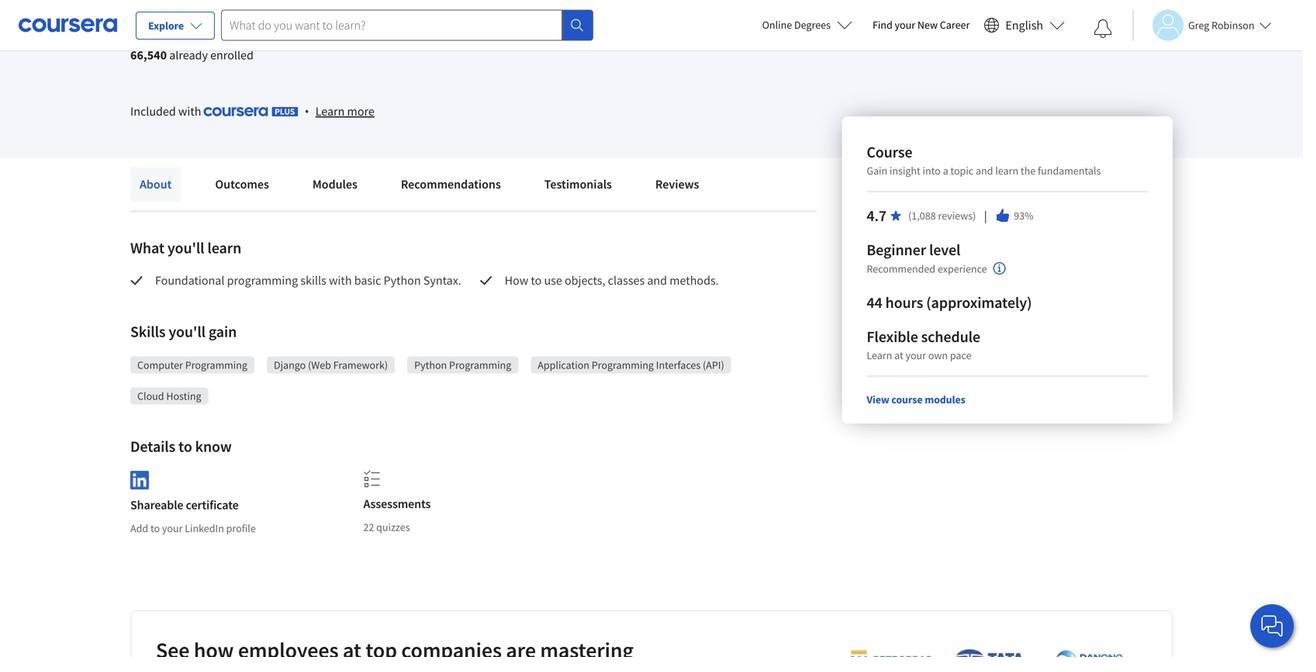 Task type: vqa. For each thing, say whether or not it's contained in the screenshot.
Coursera enterprise logos
yes



Task type: locate. For each thing, give the bounding box(es) containing it.
how
[[505, 273, 528, 288]]

0 horizontal spatial programming
[[185, 358, 247, 372]]

reviews
[[655, 176, 699, 192]]

know
[[195, 437, 232, 456]]

dec
[[193, 11, 209, 23]]

find
[[873, 18, 893, 32]]

shareable
[[130, 497, 183, 513]]

financial aid available button
[[269, 13, 371, 27]]

basic
[[354, 273, 381, 288]]

0 vertical spatial and
[[976, 164, 993, 178]]

93%
[[1014, 209, 1034, 223]]

course
[[892, 393, 923, 406]]

add
[[130, 521, 148, 535]]

own
[[928, 348, 948, 362]]

1 vertical spatial to
[[178, 437, 192, 456]]

learn left the
[[995, 164, 1019, 178]]

0 horizontal spatial learn
[[207, 238, 241, 258]]

shareable certificate
[[130, 497, 239, 513]]

coursera image
[[19, 13, 117, 37]]

0 vertical spatial learn
[[995, 164, 1019, 178]]

with right skills
[[329, 273, 352, 288]]

0 vertical spatial with
[[178, 103, 201, 119]]

and right topic at the right of the page
[[976, 164, 993, 178]]

learn
[[315, 104, 345, 119], [867, 348, 892, 362]]

66,540 already enrolled
[[130, 47, 254, 63]]

programming for python
[[449, 358, 511, 372]]

how to use objects, classes and methods.
[[505, 273, 719, 288]]

your right at
[[906, 348, 926, 362]]

learn right "•"
[[315, 104, 345, 119]]

flexible schedule learn at your own pace
[[867, 327, 981, 362]]

1 programming from the left
[[185, 358, 247, 372]]

to
[[531, 273, 542, 288], [178, 437, 192, 456], [150, 521, 160, 535]]

1 horizontal spatial learn
[[995, 164, 1019, 178]]

your right find
[[895, 18, 915, 32]]

greg robinson button
[[1133, 10, 1272, 41]]

1 vertical spatial python
[[414, 358, 447, 372]]

python programming
[[414, 358, 511, 372]]

to left know
[[178, 437, 192, 456]]

python
[[384, 273, 421, 288], [414, 358, 447, 372]]

course gain insight into a topic and learn the fundamentals
[[867, 142, 1101, 178]]

the
[[1021, 164, 1036, 178]]

44
[[867, 293, 883, 312]]

at
[[894, 348, 903, 362]]

certificate
[[186, 497, 239, 513]]

you'll for skills
[[169, 322, 206, 341]]

course
[[867, 142, 913, 162]]

level
[[929, 240, 961, 259]]

1 horizontal spatial learn
[[867, 348, 892, 362]]

details to know
[[130, 437, 232, 456]]

•
[[305, 103, 309, 119]]

2 programming from the left
[[449, 358, 511, 372]]

you'll up the foundational on the top
[[167, 238, 204, 258]]

3 programming from the left
[[592, 358, 654, 372]]

and
[[976, 164, 993, 178], [647, 273, 667, 288]]

python right framework)
[[414, 358, 447, 372]]

2 horizontal spatial to
[[531, 273, 542, 288]]

to right the add
[[150, 521, 160, 535]]

reviews link
[[646, 167, 709, 201]]

0 vertical spatial to
[[531, 273, 542, 288]]

0 horizontal spatial learn
[[315, 104, 345, 119]]

0 vertical spatial your
[[895, 18, 915, 32]]

linkedin
[[185, 521, 224, 535]]

with right included
[[178, 103, 201, 119]]

1 vertical spatial your
[[906, 348, 926, 362]]

included with
[[130, 103, 204, 119]]

learn up the foundational on the top
[[207, 238, 241, 258]]

modules
[[925, 393, 966, 406]]

1 horizontal spatial and
[[976, 164, 993, 178]]

assessments
[[363, 496, 431, 512]]

topic
[[951, 164, 974, 178]]

1 vertical spatial you'll
[[169, 322, 206, 341]]

to left use
[[531, 273, 542, 288]]

1 horizontal spatial with
[[329, 273, 352, 288]]

and right classes
[[647, 273, 667, 288]]

your down shareable certificate
[[162, 521, 183, 535]]

2 vertical spatial to
[[150, 521, 160, 535]]

cloud
[[137, 389, 164, 403]]

learn left at
[[867, 348, 892, 362]]

12
[[211, 11, 221, 23]]

computer
[[137, 358, 183, 372]]

recommended
[[867, 262, 936, 276]]

with
[[178, 103, 201, 119], [329, 273, 352, 288]]

robinson
[[1212, 18, 1255, 32]]

degrees
[[794, 18, 831, 32]]

outcomes link
[[206, 167, 278, 201]]

syntax.
[[423, 273, 461, 288]]

66,540
[[130, 47, 167, 63]]

2 horizontal spatial programming
[[592, 358, 654, 372]]

0 vertical spatial you'll
[[167, 238, 204, 258]]

0 horizontal spatial to
[[150, 521, 160, 535]]

your
[[895, 18, 915, 32], [906, 348, 926, 362], [162, 521, 183, 535]]

starts dec 12 button
[[130, 0, 256, 33]]

2 vertical spatial your
[[162, 521, 183, 535]]

0 vertical spatial learn
[[315, 104, 345, 119]]

1 horizontal spatial to
[[178, 437, 192, 456]]

learn inside • learn more
[[315, 104, 345, 119]]

programming for application
[[592, 358, 654, 372]]

4.7
[[867, 206, 887, 225]]

reviews)
[[938, 209, 976, 223]]

coursera plus image
[[204, 107, 298, 116]]

what
[[130, 238, 164, 258]]

1 vertical spatial learn
[[867, 348, 892, 362]]

greg robinson
[[1188, 18, 1255, 32]]

add to your linkedin profile
[[130, 521, 256, 535]]

0 horizontal spatial with
[[178, 103, 201, 119]]

find your new career
[[873, 18, 970, 32]]

0 horizontal spatial and
[[647, 273, 667, 288]]

online
[[762, 18, 792, 32]]

hosting
[[166, 389, 201, 403]]

1 horizontal spatial programming
[[449, 358, 511, 372]]

What do you want to learn? text field
[[221, 10, 562, 41]]

python right basic
[[384, 273, 421, 288]]

new
[[918, 18, 938, 32]]

you'll
[[167, 238, 204, 258], [169, 322, 206, 341]]

django
[[274, 358, 306, 372]]

|
[[982, 207, 989, 224]]

None search field
[[221, 10, 593, 41]]

you'll up computer programming on the left bottom of page
[[169, 322, 206, 341]]

programming
[[185, 358, 247, 372], [449, 358, 511, 372], [592, 358, 654, 372]]



Task type: describe. For each thing, give the bounding box(es) containing it.
recommendations link
[[392, 167, 510, 201]]

modules link
[[303, 167, 367, 201]]

classes
[[608, 273, 645, 288]]

(api)
[[703, 358, 724, 372]]

your inside flexible schedule learn at your own pace
[[906, 348, 926, 362]]

enrolled
[[210, 47, 254, 63]]

skills
[[130, 322, 166, 341]]

programming for computer
[[185, 358, 247, 372]]

about
[[140, 176, 172, 192]]

what you'll learn
[[130, 238, 241, 258]]

0 vertical spatial python
[[384, 273, 421, 288]]

beginner level
[[867, 240, 961, 259]]

experience
[[938, 262, 987, 276]]

learn inside course gain insight into a topic and learn the fundamentals
[[995, 164, 1019, 178]]

schedule
[[921, 327, 981, 346]]

english button
[[978, 0, 1071, 50]]

• learn more
[[305, 103, 375, 119]]

show notifications image
[[1094, 19, 1112, 38]]

you'll for what
[[167, 238, 204, 258]]

objects,
[[565, 273, 605, 288]]

pace
[[950, 348, 972, 362]]

(approximately)
[[926, 293, 1032, 312]]

financial
[[269, 13, 310, 27]]

gain
[[867, 164, 888, 178]]

22
[[363, 520, 374, 534]]

view course modules link
[[867, 393, 966, 406]]

career
[[940, 18, 970, 32]]

(1,088
[[908, 209, 936, 223]]

gain
[[209, 322, 237, 341]]

1 vertical spatial with
[[329, 273, 352, 288]]

chat with us image
[[1260, 614, 1285, 638]]

use
[[544, 273, 562, 288]]

(web
[[308, 358, 331, 372]]

aid
[[313, 13, 327, 27]]

framework)
[[333, 358, 388, 372]]

skills
[[300, 273, 326, 288]]

into
[[923, 164, 941, 178]]

starts dec 12
[[165, 11, 221, 23]]

skills you'll gain
[[130, 322, 237, 341]]

view course modules
[[867, 393, 966, 406]]

interfaces
[[656, 358, 701, 372]]

to for use
[[531, 273, 542, 288]]

find your new career link
[[865, 16, 978, 35]]

fundamentals
[[1038, 164, 1101, 178]]

beginner
[[867, 240, 926, 259]]

1 vertical spatial learn
[[207, 238, 241, 258]]

flexible
[[867, 327, 918, 346]]

details
[[130, 437, 175, 456]]

computer programming
[[137, 358, 247, 372]]

outcomes
[[215, 176, 269, 192]]

and inside course gain insight into a topic and learn the fundamentals
[[976, 164, 993, 178]]

starts
[[165, 11, 191, 23]]

insight
[[890, 164, 921, 178]]

(1,088 reviews) |
[[908, 207, 989, 224]]

included
[[130, 103, 176, 119]]

greg
[[1188, 18, 1210, 32]]

foundational programming skills with basic python syntax.
[[155, 273, 461, 288]]

online degrees
[[762, 18, 831, 32]]

44 hours (approximately)
[[867, 293, 1032, 312]]

recommendations
[[401, 176, 501, 192]]

coursera enterprise logos image
[[827, 648, 1137, 657]]

application
[[538, 358, 590, 372]]

explore button
[[136, 12, 215, 40]]

learn inside flexible schedule learn at your own pace
[[867, 348, 892, 362]]

financial aid available
[[269, 13, 371, 27]]

programming
[[227, 273, 298, 288]]

methods.
[[670, 273, 719, 288]]

testimonials
[[544, 176, 612, 192]]

a
[[943, 164, 948, 178]]

profile
[[226, 521, 256, 535]]

1 vertical spatial and
[[647, 273, 667, 288]]

already
[[169, 47, 208, 63]]

quizzes
[[376, 520, 410, 534]]

modules
[[313, 176, 358, 192]]

to for your
[[150, 521, 160, 535]]

to for know
[[178, 437, 192, 456]]

information about difficulty level pre-requisites. image
[[993, 262, 1006, 275]]

view
[[867, 393, 889, 406]]

recommended experience
[[867, 262, 987, 276]]

testimonials link
[[535, 167, 621, 201]]

learn more link
[[315, 102, 375, 121]]



